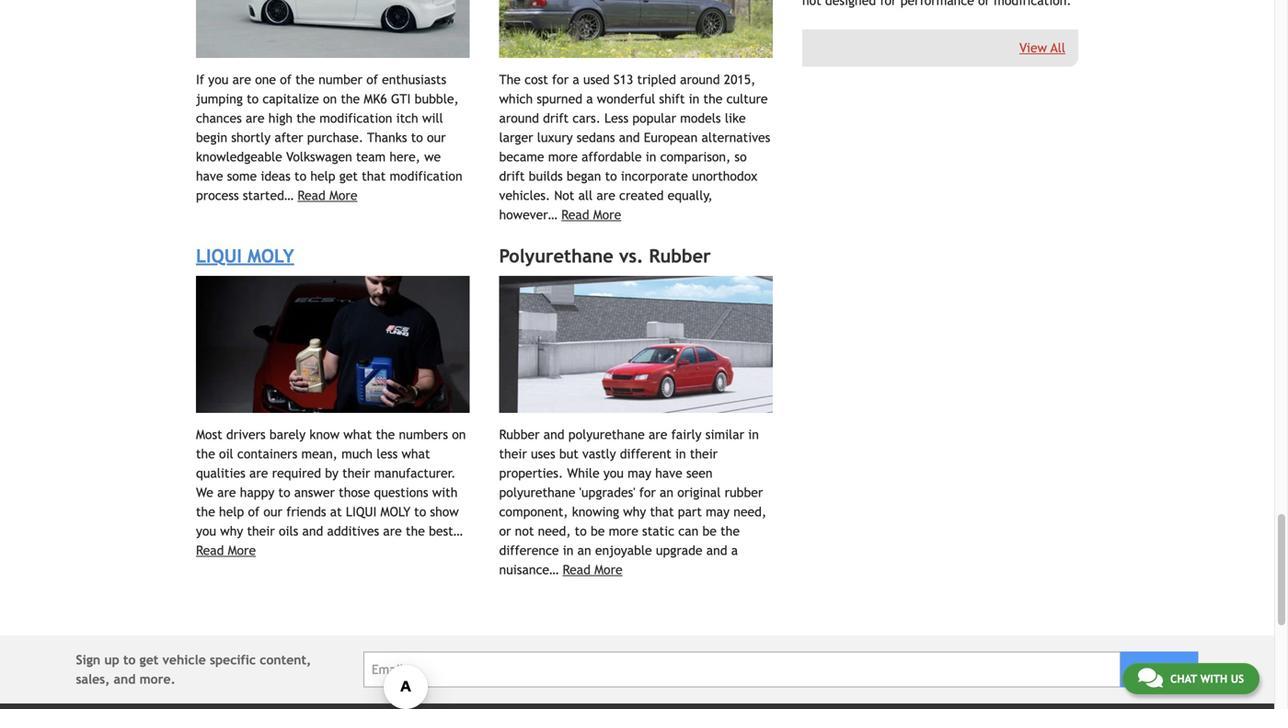 Task type: vqa. For each thing, say whether or not it's contained in the screenshot.
your
no



Task type: locate. For each thing, give the bounding box(es) containing it.
0 vertical spatial for
[[552, 72, 569, 87]]

for up spurned
[[552, 72, 569, 87]]

culture
[[727, 92, 768, 106]]

2 horizontal spatial a
[[731, 543, 738, 558]]

barely
[[270, 427, 306, 442]]

enjoyable
[[595, 543, 652, 558]]

why
[[623, 505, 646, 519], [220, 524, 243, 539]]

0 horizontal spatial rubber
[[499, 427, 540, 442]]

cost
[[525, 72, 548, 87]]

0 horizontal spatial an
[[578, 543, 591, 558]]

sign up sales,
[[76, 653, 100, 667]]

the down rubber
[[721, 524, 740, 539]]

1 horizontal spatial get
[[339, 169, 358, 184]]

read more down volkswagen
[[298, 188, 357, 203]]

more inside the cost for a used s13 tripled around 2015, which spurned a wonderful shift in the culture around drift cars. less popular models like larger luxury sedans and european alternatives became more affordable in comparison, so drift builds began to incorporate unorthodox vehicles. not all are created equally, however…
[[548, 150, 578, 164]]

are right all
[[597, 188, 615, 203]]

moly down started…
[[247, 245, 294, 267]]

sign left chat
[[1139, 663, 1163, 676]]

read more down all
[[561, 208, 621, 222]]

read down we
[[196, 543, 224, 558]]

the
[[295, 72, 315, 87], [341, 92, 360, 106], [703, 92, 723, 106], [296, 111, 316, 126], [376, 427, 395, 442], [196, 447, 215, 461], [196, 505, 215, 519], [406, 524, 425, 539], [721, 524, 740, 539]]

the up models
[[703, 92, 723, 106]]

1 horizontal spatial an
[[660, 485, 674, 500]]

on inside if you are one of the number of enthusiasts jumping to capitalize on the mk6 gti bubble, chances are high the modification itch will begin shortly after purchase. thanks to our knowledgeable volkswagen team here, we have some ideas to help get that modification process started…
[[323, 92, 337, 106]]

while
[[567, 466, 600, 481]]

read more link down we
[[196, 543, 256, 558]]

vehicles.
[[499, 188, 550, 203]]

if
[[196, 72, 204, 87]]

read more link down volkswagen
[[298, 188, 357, 203]]

0 horizontal spatial on
[[323, 92, 337, 106]]

for inside the cost for a used s13 tripled around 2015, which spurned a wonderful shift in the culture around drift cars. less popular models like larger luxury sedans and european alternatives became more affordable in comparison, so drift builds began to incorporate unorthodox vehicles. not all are created equally, however…
[[552, 72, 569, 87]]

in down fairly
[[675, 447, 686, 461]]

knowledgeable
[[196, 150, 282, 164]]

0 horizontal spatial drift
[[499, 169, 525, 184]]

what up manufacturer.
[[402, 447, 430, 461]]

rubber up uses
[[499, 427, 540, 442]]

their
[[499, 447, 527, 461], [690, 447, 718, 461], [342, 466, 370, 481], [247, 524, 275, 539]]

read down volkswagen
[[298, 188, 326, 203]]

and inside the cost for a used s13 tripled around 2015, which spurned a wonderful shift in the culture around drift cars. less popular models like larger luxury sedans and european alternatives became more affordable in comparison, so drift builds began to incorporate unorthodox vehicles. not all are created equally, however…
[[619, 130, 640, 145]]

and right upgrade
[[706, 543, 727, 558]]

component,
[[499, 505, 568, 519]]

0 horizontal spatial need,
[[538, 524, 571, 539]]

mk6
[[364, 92, 387, 106]]

are up shortly
[[246, 111, 265, 126]]

0 horizontal spatial of
[[248, 505, 260, 519]]

0 horizontal spatial liqui
[[196, 245, 242, 267]]

1 horizontal spatial that
[[650, 505, 674, 519]]

read
[[298, 188, 326, 203], [561, 208, 589, 222], [196, 543, 224, 558], [563, 562, 591, 577]]

1 horizontal spatial a
[[586, 92, 593, 106]]

moly down questions
[[381, 505, 410, 519]]

0 vertical spatial around
[[680, 72, 720, 87]]

need, down rubber
[[734, 505, 767, 519]]

get inside sign up to get vehicle specific content, sales, and more.
[[140, 653, 159, 667]]

an left the original at right
[[660, 485, 674, 500]]

1 horizontal spatial sign
[[1139, 663, 1163, 676]]

numbers
[[399, 427, 448, 442]]

not
[[515, 524, 534, 539]]

the cost for a used s13 tripled around 2015, which spurned a wonderful shift in the culture around drift cars. less popular models like larger luxury sedans and european alternatives became more affordable in comparison, so drift builds began to incorporate unorthodox vehicles. not all are created equally, however…
[[499, 72, 770, 222]]

1 vertical spatial what
[[402, 447, 430, 461]]

an left enjoyable
[[578, 543, 591, 558]]

european
[[644, 130, 698, 145]]

the inside rubber and polyurethane are fairly similar in their uses but vastly different in their properties. while you may have seen polyurethane 'upgrades' for an original rubber component, knowing why that part may need, or not need, to be more static can be the difference in an enjoyable upgrade and a nuisance…
[[721, 524, 740, 539]]

more down volkswagen
[[329, 188, 357, 203]]

with
[[432, 485, 458, 500], [1200, 673, 1228, 686]]

1 vertical spatial read more
[[561, 208, 621, 222]]

1 horizontal spatial up
[[1166, 663, 1180, 676]]

1 horizontal spatial need,
[[734, 505, 767, 519]]

wonderful
[[597, 92, 655, 106]]

1 vertical spatial why
[[220, 524, 243, 539]]

1 horizontal spatial be
[[703, 524, 717, 539]]

2 horizontal spatial of
[[366, 72, 378, 87]]

our
[[427, 130, 446, 145], [264, 505, 282, 519]]

help down volkswagen
[[310, 169, 335, 184]]

on inside most drivers barely know what the numbers on the oil containers mean, much less what qualities are required by their manufacturer. we are happy to answer those questions with the help of our friends at liqui moly to show you why their oils and additives are the best… read more
[[452, 427, 466, 442]]

0 horizontal spatial more
[[548, 150, 578, 164]]

up inside sign up button
[[1166, 663, 1180, 676]]

modification down we at the left top
[[390, 169, 462, 184]]

0 vertical spatial read more
[[298, 188, 357, 203]]

help
[[310, 169, 335, 184], [219, 505, 244, 519]]

a
[[573, 72, 579, 87], [586, 92, 593, 106], [731, 543, 738, 558]]

0 vertical spatial on
[[323, 92, 337, 106]]

1 vertical spatial around
[[499, 111, 539, 126]]

more down luxury
[[548, 150, 578, 164]]

have
[[196, 169, 223, 184], [655, 466, 683, 481]]

nuisance…
[[499, 562, 559, 577]]

vehicle
[[162, 653, 206, 667]]

0 horizontal spatial moly
[[247, 245, 294, 267]]

1 horizontal spatial have
[[655, 466, 683, 481]]

to inside the cost for a used s13 tripled around 2015, which spurned a wonderful shift in the culture around drift cars. less popular models like larger luxury sedans and european alternatives became more affordable in comparison, so drift builds began to incorporate unorthodox vehicles. not all are created equally, however…
[[605, 169, 617, 184]]

1 vertical spatial moly
[[381, 505, 410, 519]]

0 vertical spatial what
[[343, 427, 372, 442]]

1 vertical spatial on
[[452, 427, 466, 442]]

sign
[[76, 653, 100, 667], [1139, 663, 1163, 676]]

on down number
[[323, 92, 337, 106]]

around up "larger" on the left top
[[499, 111, 539, 126]]

modification
[[320, 111, 392, 126], [390, 169, 462, 184]]

popular
[[632, 111, 676, 126]]

up right the comments icon
[[1166, 663, 1180, 676]]

0 vertical spatial more
[[548, 150, 578, 164]]

on right numbers
[[452, 427, 466, 442]]

more for not
[[593, 208, 621, 222]]

of up mk6
[[366, 72, 378, 87]]

0 horizontal spatial up
[[104, 653, 119, 667]]

our inside if you are one of the number of enthusiasts jumping to capitalize on the mk6 gti bubble, chances are high the modification itch will begin shortly after purchase. thanks to our knowledgeable volkswagen team here, we have some ideas to help get that modification process started…
[[427, 130, 446, 145]]

all
[[578, 188, 593, 203]]

volkswagen
[[286, 150, 352, 164]]

cars.
[[573, 111, 601, 126]]

0 vertical spatial help
[[310, 169, 335, 184]]

however…
[[499, 208, 558, 222]]

1 horizontal spatial what
[[402, 447, 430, 461]]

created
[[619, 188, 664, 203]]

some
[[227, 169, 257, 184]]

polyurethane
[[568, 427, 645, 442], [499, 485, 575, 500]]

0 horizontal spatial for
[[552, 72, 569, 87]]

1 horizontal spatial may
[[706, 505, 730, 519]]

with up the show
[[432, 485, 458, 500]]

upgrade
[[656, 543, 703, 558]]

0 vertical spatial need,
[[734, 505, 767, 519]]

read inside most drivers barely know what the numbers on the oil containers mean, much less what qualities are required by their manufacturer. we are happy to answer those questions with the help of our friends at liqui moly to show you why their oils and additives are the best… read more
[[196, 543, 224, 558]]

to left vehicle
[[123, 653, 136, 667]]

0 horizontal spatial that
[[362, 169, 386, 184]]

you
[[208, 72, 229, 87], [604, 466, 624, 481], [196, 524, 216, 539]]

most drivers barely know what the numbers on the oil containers mean, much less what qualities are required by their manufacturer. we are happy to answer those questions with the help of our friends at liqui moly to show you why their oils and additives are the best… read more
[[196, 427, 466, 558]]

read for not
[[561, 208, 589, 222]]

read more for are
[[561, 208, 621, 222]]

sign inside button
[[1139, 663, 1163, 676]]

sign inside sign up to get vehicle specific content, sales, and more.
[[76, 653, 100, 667]]

around
[[680, 72, 720, 87], [499, 111, 539, 126]]

1 vertical spatial more
[[609, 524, 638, 539]]

and down the friends at bottom
[[302, 524, 323, 539]]

vs.
[[619, 245, 643, 267]]

for
[[552, 72, 569, 87], [639, 485, 656, 500]]

liqui down "process"
[[196, 245, 242, 267]]

the up the 'less'
[[376, 427, 395, 442]]

and inside sign up to get vehicle specific content, sales, and more.
[[114, 672, 136, 687]]

1 vertical spatial modification
[[390, 169, 462, 184]]

0 horizontal spatial have
[[196, 169, 223, 184]]

moly inside most drivers barely know what the numbers on the oil containers mean, much less what qualities are required by their manufacturer. we are happy to answer those questions with the help of our friends at liqui moly to show you why their oils and additives are the best… read more
[[381, 505, 410, 519]]

0 horizontal spatial what
[[343, 427, 372, 442]]

with left us
[[1200, 673, 1228, 686]]

to down knowing
[[575, 524, 587, 539]]

shortly
[[231, 130, 271, 145]]

begin
[[196, 130, 227, 145]]

read more for started…
[[298, 188, 357, 203]]

more
[[548, 150, 578, 164], [609, 524, 638, 539]]

uses
[[531, 447, 555, 461]]

0 vertical spatial that
[[362, 169, 386, 184]]

1 horizontal spatial with
[[1200, 673, 1228, 686]]

2 vertical spatial a
[[731, 543, 738, 558]]

drift down became
[[499, 169, 525, 184]]

content,
[[260, 653, 311, 667]]

our up oils
[[264, 505, 282, 519]]

of down happy
[[248, 505, 260, 519]]

and right sales,
[[114, 672, 136, 687]]

our down will
[[427, 130, 446, 145]]

read more link for the cost for a used s13 tripled around 2015, which spurned a wonderful shift in the culture around drift cars. less popular models like larger luxury sedans and european alternatives became more affordable in comparison, so drift builds began to incorporate unorthodox vehicles. not all are created equally, however…
[[561, 208, 621, 222]]

0 vertical spatial moly
[[247, 245, 294, 267]]

polyurethane up vastly
[[568, 427, 645, 442]]

rubber right vs.
[[649, 245, 711, 267]]

may down the original at right
[[706, 505, 730, 519]]

be down knowing
[[591, 524, 605, 539]]

1 vertical spatial have
[[655, 466, 683, 481]]

different
[[620, 447, 672, 461]]

0 horizontal spatial sign
[[76, 653, 100, 667]]

with inside most drivers barely know what the numbers on the oil containers mean, much less what qualities are required by their manufacturer. we are happy to answer those questions with the help of our friends at liqui moly to show you why their oils and additives are the best… read more
[[432, 485, 458, 500]]

0 vertical spatial our
[[427, 130, 446, 145]]

read right nuisance…
[[563, 562, 591, 577]]

have up "process"
[[196, 169, 223, 184]]

all
[[1051, 41, 1066, 55]]

1 vertical spatial you
[[604, 466, 624, 481]]

that
[[362, 169, 386, 184], [650, 505, 674, 519]]

0 vertical spatial drift
[[543, 111, 569, 126]]

1 horizontal spatial for
[[639, 485, 656, 500]]

oils
[[279, 524, 298, 539]]

may
[[628, 466, 652, 481], [706, 505, 730, 519]]

1 vertical spatial liqui
[[346, 505, 377, 519]]

get up more.
[[140, 653, 159, 667]]

1 vertical spatial drift
[[499, 169, 525, 184]]

1 vertical spatial our
[[264, 505, 282, 519]]

1 vertical spatial for
[[639, 485, 656, 500]]

of
[[280, 72, 292, 87], [366, 72, 378, 87], [248, 505, 260, 519]]

polyurethane up component,
[[499, 485, 575, 500]]

in
[[689, 92, 700, 106], [646, 150, 656, 164], [748, 427, 759, 442], [675, 447, 686, 461], [563, 543, 574, 558]]

so
[[735, 150, 747, 164]]

1 horizontal spatial our
[[427, 130, 446, 145]]

team
[[356, 150, 386, 164]]

the down capitalize
[[296, 111, 316, 126]]

1 horizontal spatial on
[[452, 427, 466, 442]]

and down less
[[619, 130, 640, 145]]

you down we
[[196, 524, 216, 539]]

ideas
[[261, 169, 291, 184]]

in up incorporate
[[646, 150, 656, 164]]

read more link down all
[[561, 208, 621, 222]]

the down most
[[196, 447, 215, 461]]

may down different
[[628, 466, 652, 481]]

their up seen
[[690, 447, 718, 461]]

0 vertical spatial modification
[[320, 111, 392, 126]]

be
[[591, 524, 605, 539], [703, 524, 717, 539]]

have down different
[[655, 466, 683, 481]]

1 horizontal spatial liqui
[[346, 505, 377, 519]]

help down happy
[[219, 505, 244, 519]]

to down itch
[[411, 130, 423, 145]]

0 vertical spatial with
[[432, 485, 458, 500]]

0 horizontal spatial may
[[628, 466, 652, 481]]

0 vertical spatial have
[[196, 169, 223, 184]]

more down happy
[[228, 543, 256, 558]]

1 horizontal spatial moly
[[381, 505, 410, 519]]

2 be from the left
[[703, 524, 717, 539]]

liqui moly link
[[196, 245, 294, 267]]

1 horizontal spatial help
[[310, 169, 335, 184]]

more up enjoyable
[[609, 524, 638, 539]]

that up static
[[650, 505, 674, 519]]

you right if
[[208, 72, 229, 87]]

read more link down enjoyable
[[563, 562, 623, 577]]

up up sales,
[[104, 653, 119, 667]]

2 vertical spatial read more
[[563, 562, 623, 577]]

manufacturer.
[[374, 466, 456, 481]]

read more down enjoyable
[[563, 562, 623, 577]]

more inside most drivers barely know what the numbers on the oil containers mean, much less what qualities are required by their manufacturer. we are happy to answer those questions with the help of our friends at liqui moly to show you why their oils and additives are the best… read more
[[228, 543, 256, 558]]

in right "difference"
[[563, 543, 574, 558]]

0 horizontal spatial our
[[264, 505, 282, 519]]

best…
[[429, 524, 463, 539]]

those
[[339, 485, 370, 500]]

why down happy
[[220, 524, 243, 539]]

bubble,
[[415, 92, 459, 106]]

1 horizontal spatial of
[[280, 72, 292, 87]]

1 horizontal spatial more
[[609, 524, 638, 539]]

0 vertical spatial you
[[208, 72, 229, 87]]

help inside if you are one of the number of enthusiasts jumping to capitalize on the mk6 gti bubble, chances are high the modification itch will begin shortly after purchase. thanks to our knowledgeable volkswagen team here, we have some ideas to help get that modification process started…
[[310, 169, 335, 184]]

our inside most drivers barely know what the numbers on the oil containers mean, much less what qualities are required by their manufacturer. we are happy to answer those questions with the help of our friends at liqui moly to show you why their oils and additives are the best… read more
[[264, 505, 282, 519]]

liqui
[[196, 245, 242, 267], [346, 505, 377, 519]]

1 vertical spatial that
[[650, 505, 674, 519]]

0 horizontal spatial help
[[219, 505, 244, 519]]

to left the show
[[414, 505, 426, 519]]

0 vertical spatial rubber
[[649, 245, 711, 267]]

the down we
[[196, 505, 215, 519]]

0 horizontal spatial be
[[591, 524, 605, 539]]

to down affordable
[[605, 169, 617, 184]]

we
[[424, 150, 441, 164]]

need, down component,
[[538, 524, 571, 539]]

more down the created
[[593, 208, 621, 222]]

equally,
[[668, 188, 713, 203]]

1 vertical spatial help
[[219, 505, 244, 519]]

why up static
[[623, 505, 646, 519]]

specific
[[210, 653, 256, 667]]

around up 'shift'
[[680, 72, 720, 87]]

0 horizontal spatial get
[[140, 653, 159, 667]]

after
[[275, 130, 303, 145]]

on
[[323, 92, 337, 106], [452, 427, 466, 442]]

0 horizontal spatial with
[[432, 485, 458, 500]]

a lowered and tuned vw jetta image
[[499, 276, 773, 413]]

for down different
[[639, 485, 656, 500]]

rubber inside rubber and polyurethane are fairly similar in their uses but vastly different in their properties. while you may have seen polyurethane 'upgrades' for an original rubber component, knowing why that part may need, or not need, to be more static can be the difference in an enjoyable upgrade and a nuisance…
[[499, 427, 540, 442]]

read down all
[[561, 208, 589, 222]]

get down team
[[339, 169, 358, 184]]

bmw e39 image
[[499, 0, 773, 58]]

itch
[[396, 111, 418, 126]]

1 horizontal spatial why
[[623, 505, 646, 519]]

to inside rubber and polyurethane are fairly similar in their uses but vastly different in their properties. while you may have seen polyurethane 'upgrades' for an original rubber component, knowing why that part may need, or not need, to be more static can be the difference in an enjoyable upgrade and a nuisance…
[[575, 524, 587, 539]]

at
[[330, 505, 342, 519]]

sedans
[[577, 130, 615, 145]]

1 vertical spatial get
[[140, 653, 159, 667]]

up inside sign up to get vehicle specific content, sales, and more.
[[104, 653, 119, 667]]

alternatives
[[702, 130, 770, 145]]

modification down mk6
[[320, 111, 392, 126]]

that down team
[[362, 169, 386, 184]]

drift up luxury
[[543, 111, 569, 126]]

a right upgrade
[[731, 543, 738, 558]]

an
[[660, 485, 674, 500], [578, 543, 591, 558]]

2 vertical spatial you
[[196, 524, 216, 539]]

are inside rubber and polyurethane are fairly similar in their uses but vastly different in their properties. while you may have seen polyurethane 'upgrades' for an original rubber component, knowing why that part may need, or not need, to be more static can be the difference in an enjoyable upgrade and a nuisance…
[[649, 427, 667, 442]]

1 vertical spatial rubber
[[499, 427, 540, 442]]

you up 'upgrades'
[[604, 466, 624, 481]]

1 horizontal spatial rubber
[[649, 245, 711, 267]]

to inside sign up to get vehicle specific content, sales, and more.
[[123, 653, 136, 667]]

thanks
[[367, 130, 407, 145]]

0 horizontal spatial why
[[220, 524, 243, 539]]

purchase.
[[307, 130, 364, 145]]

0 vertical spatial get
[[339, 169, 358, 184]]

0 vertical spatial why
[[623, 505, 646, 519]]



Task type: describe. For each thing, give the bounding box(es) containing it.
sign up to get vehicle specific content, sales, and more.
[[76, 653, 311, 687]]

became
[[499, 150, 544, 164]]

0 vertical spatial may
[[628, 466, 652, 481]]

2015,
[[724, 72, 756, 87]]

1 vertical spatial need,
[[538, 524, 571, 539]]

chat with us link
[[1122, 663, 1260, 695]]

began
[[567, 169, 601, 184]]

jumping
[[196, 92, 243, 106]]

comparison,
[[660, 150, 731, 164]]

view all link
[[1020, 41, 1066, 55]]

are down qualities
[[217, 485, 236, 500]]

the left the best…
[[406, 524, 425, 539]]

read more link for most drivers barely know what the numbers on the oil containers mean, much less what qualities are required by their manufacturer. we are happy to answer those questions with the help of our friends at liqui moly to show you why their oils and additives are the best…
[[196, 543, 256, 558]]

help inside most drivers barely know what the numbers on the oil containers mean, much less what qualities are required by their manufacturer. we are happy to answer those questions with the help of our friends at liqui moly to show you why their oils and additives are the best… read more
[[219, 505, 244, 519]]

here,
[[390, 150, 420, 164]]

are up happy
[[249, 466, 268, 481]]

polyurethane
[[499, 245, 614, 267]]

0 vertical spatial polyurethane
[[568, 427, 645, 442]]

which
[[499, 92, 533, 106]]

up for sign up to get vehicle specific content, sales, and more.
[[104, 653, 119, 667]]

unorthodox
[[692, 169, 758, 184]]

the inside the cost for a used s13 tripled around 2015, which spurned a wonderful shift in the culture around drift cars. less popular models like larger luxury sedans and european alternatives became more affordable in comparison, so drift builds began to incorporate unorthodox vehicles. not all are created equally, however…
[[703, 92, 723, 106]]

1 horizontal spatial drift
[[543, 111, 569, 126]]

questions
[[374, 485, 428, 500]]

read more link for rubber and polyurethane are fairly similar in their uses but vastly different in their properties. while you may have seen polyurethane 'upgrades' for an original rubber component, knowing why that part may need, or not need, to be more static can be the difference in an enjoyable upgrade and a nuisance…
[[563, 562, 623, 577]]

0 vertical spatial liqui
[[196, 245, 242, 267]]

you inside most drivers barely know what the numbers on the oil containers mean, much less what qualities are required by their manufacturer. we are happy to answer those questions with the help of our friends at liqui moly to show you why their oils and additives are the best… read more
[[196, 524, 216, 539]]

more.
[[140, 672, 176, 687]]

the
[[499, 72, 521, 87]]

sign up button
[[1121, 652, 1199, 688]]

will
[[422, 111, 443, 126]]

if you are one of the number of enthusiasts jumping to capitalize on the mk6 gti bubble, chances are high the modification itch will begin shortly after purchase. thanks to our knowledgeable volkswagen team here, we have some ideas to help get that modification process started…
[[196, 72, 462, 203]]

their up properties.
[[499, 447, 527, 461]]

sign up
[[1139, 663, 1180, 676]]

liqui moly products image
[[196, 276, 470, 413]]

oil
[[219, 447, 233, 461]]

mean,
[[301, 447, 338, 461]]

tripled
[[637, 72, 676, 87]]

to right ideas on the left top
[[294, 169, 307, 184]]

qualities
[[196, 466, 245, 481]]

1 vertical spatial polyurethane
[[499, 485, 575, 500]]

0 vertical spatial an
[[660, 485, 674, 500]]

have inside rubber and polyurethane are fairly similar in their uses but vastly different in their properties. while you may have seen polyurethane 'upgrades' for an original rubber component, knowing why that part may need, or not need, to be more static can be the difference in an enjoyable upgrade and a nuisance…
[[655, 466, 683, 481]]

us
[[1231, 673, 1244, 686]]

1 be from the left
[[591, 524, 605, 539]]

high
[[268, 111, 293, 126]]

one
[[255, 72, 276, 87]]

but
[[559, 447, 579, 461]]

like
[[725, 111, 746, 126]]

read more link for if you are one of the number of enthusiasts jumping to capitalize on the mk6 gti bubble, chances are high the modification itch will begin shortly after purchase. thanks to our knowledgeable volkswagen team here, we have some ideas to help get that modification process started…
[[298, 188, 357, 203]]

luxury
[[537, 130, 573, 145]]

and up uses
[[544, 427, 565, 442]]

more for modification
[[329, 188, 357, 203]]

1 vertical spatial may
[[706, 505, 730, 519]]

sign for sign up to get vehicle specific content, sales, and more.
[[76, 653, 100, 667]]

'upgrades'
[[579, 485, 635, 500]]

of inside most drivers barely know what the numbers on the oil containers mean, much less what qualities are required by their manufacturer. we are happy to answer those questions with the help of our friends at liqui moly to show you why their oils and additives are the best… read more
[[248, 505, 260, 519]]

volkswagen gti mk6 image
[[196, 0, 470, 58]]

you inside rubber and polyurethane are fairly similar in their uses but vastly different in their properties. while you may have seen polyurethane 'upgrades' for an original rubber component, knowing why that part may need, or not need, to be more static can be the difference in an enjoyable upgrade and a nuisance…
[[604, 466, 624, 481]]

their down much
[[342, 466, 370, 481]]

that inside if you are one of the number of enthusiasts jumping to capitalize on the mk6 gti bubble, chances are high the modification itch will begin shortly after purchase. thanks to our knowledgeable volkswagen team here, we have some ideas to help get that modification process started…
[[362, 169, 386, 184]]

shift
[[659, 92, 685, 106]]

the up capitalize
[[295, 72, 315, 87]]

static
[[642, 524, 675, 539]]

most
[[196, 427, 222, 442]]

by
[[325, 466, 339, 481]]

1 vertical spatial with
[[1200, 673, 1228, 686]]

Email email field
[[363, 652, 1121, 688]]

rubber and polyurethane are fairly similar in their uses but vastly different in their properties. while you may have seen polyurethane 'upgrades' for an original rubber component, knowing why that part may need, or not need, to be more static can be the difference in an enjoyable upgrade and a nuisance…
[[499, 427, 767, 577]]

fairly
[[671, 427, 702, 442]]

read more for an
[[563, 562, 623, 577]]

to down required
[[278, 485, 290, 500]]

polyurethane vs. rubber
[[499, 245, 711, 267]]

polyurethane vs. rubber link
[[499, 245, 711, 267]]

you inside if you are one of the number of enthusiasts jumping to capitalize on the mk6 gti bubble, chances are high the modification itch will begin shortly after purchase. thanks to our knowledgeable volkswagen team here, we have some ideas to help get that modification process started…
[[208, 72, 229, 87]]

view
[[1020, 41, 1047, 55]]

vastly
[[582, 447, 616, 461]]

comments image
[[1138, 667, 1163, 689]]

why inside most drivers barely know what the numbers on the oil containers mean, much less what qualities are required by their manufacturer. we are happy to answer those questions with the help of our friends at liqui moly to show you why their oils and additives are the best… read more
[[220, 524, 243, 539]]

read for difference
[[563, 562, 591, 577]]

can
[[678, 524, 699, 539]]

drivers
[[226, 427, 266, 442]]

for inside rubber and polyurethane are fairly similar in their uses but vastly different in their properties. while you may have seen polyurethane 'upgrades' for an original rubber component, knowing why that part may need, or not need, to be more static can be the difference in an enjoyable upgrade and a nuisance…
[[639, 485, 656, 500]]

more inside rubber and polyurethane are fairly similar in their uses but vastly different in their properties. while you may have seen polyurethane 'upgrades' for an original rubber component, knowing why that part may need, or not need, to be more static can be the difference in an enjoyable upgrade and a nuisance…
[[609, 524, 638, 539]]

we
[[196, 485, 213, 500]]

or
[[499, 524, 511, 539]]

chat
[[1170, 673, 1197, 686]]

that inside rubber and polyurethane are fairly similar in their uses but vastly different in their properties. while you may have seen polyurethane 'upgrades' for an original rubber component, knowing why that part may need, or not need, to be more static can be the difference in an enjoyable upgrade and a nuisance…
[[650, 505, 674, 519]]

started…
[[243, 188, 294, 203]]

less
[[605, 111, 629, 126]]

have inside if you are one of the number of enthusiasts jumping to capitalize on the mk6 gti bubble, chances are high the modification itch will begin shortly after purchase. thanks to our knowledgeable volkswagen team here, we have some ideas to help get that modification process started…
[[196, 169, 223, 184]]

spurned
[[537, 92, 582, 106]]

up for sign up
[[1166, 663, 1180, 676]]

in right similar
[[748, 427, 759, 442]]

show
[[430, 505, 459, 519]]

required
[[272, 466, 321, 481]]

similar
[[706, 427, 744, 442]]

sign for sign up
[[1139, 663, 1163, 676]]

process
[[196, 188, 239, 203]]

liqui inside most drivers barely know what the numbers on the oil containers mean, much less what qualities are required by their manufacturer. we are happy to answer those questions with the help of our friends at liqui moly to show you why their oils and additives are the best… read more
[[346, 505, 377, 519]]

a inside rubber and polyurethane are fairly similar in their uses but vastly different in their properties. while you may have seen polyurethane 'upgrades' for an original rubber component, knowing why that part may need, or not need, to be more static can be the difference in an enjoyable upgrade and a nuisance…
[[731, 543, 738, 558]]

to down one
[[247, 92, 259, 106]]

number
[[319, 72, 363, 87]]

gti
[[391, 92, 411, 106]]

friends
[[286, 505, 326, 519]]

1 vertical spatial a
[[586, 92, 593, 106]]

the down number
[[341, 92, 360, 106]]

more for difference
[[595, 562, 623, 577]]

are right additives
[[383, 524, 402, 539]]

why inside rubber and polyurethane are fairly similar in their uses but vastly different in their properties. while you may have seen polyurethane 'upgrades' for an original rubber component, knowing why that part may need, or not need, to be more static can be the difference in an enjoyable upgrade and a nuisance…
[[623, 505, 646, 519]]

are inside the cost for a used s13 tripled around 2015, which spurned a wonderful shift in the culture around drift cars. less popular models like larger luxury sedans and european alternatives became more affordable in comparison, so drift builds began to incorporate unorthodox vehicles. not all are created equally, however…
[[597, 188, 615, 203]]

original
[[677, 485, 721, 500]]

s13
[[614, 72, 633, 87]]

view all
[[1020, 41, 1066, 55]]

1 vertical spatial an
[[578, 543, 591, 558]]

0 horizontal spatial around
[[499, 111, 539, 126]]

in up models
[[689, 92, 700, 106]]

larger
[[499, 130, 533, 145]]

0 horizontal spatial a
[[573, 72, 579, 87]]

used
[[583, 72, 610, 87]]

and inside most drivers barely know what the numbers on the oil containers mean, much less what qualities are required by their manufacturer. we are happy to answer those questions with the help of our friends at liqui moly to show you why their oils and additives are the best… read more
[[302, 524, 323, 539]]

enthusiasts
[[382, 72, 446, 87]]

are left one
[[232, 72, 251, 87]]

less
[[377, 447, 398, 461]]

read for modification
[[298, 188, 326, 203]]

their left oils
[[247, 524, 275, 539]]

rubber
[[725, 485, 763, 500]]

not
[[554, 188, 575, 203]]

happy
[[240, 485, 274, 500]]

get inside if you are one of the number of enthusiasts jumping to capitalize on the mk6 gti bubble, chances are high the modification itch will begin shortly after purchase. thanks to our knowledgeable volkswagen team here, we have some ideas to help get that modification process started…
[[339, 169, 358, 184]]

know
[[310, 427, 340, 442]]

seen
[[686, 466, 713, 481]]

1 horizontal spatial around
[[680, 72, 720, 87]]

capitalize
[[263, 92, 319, 106]]



